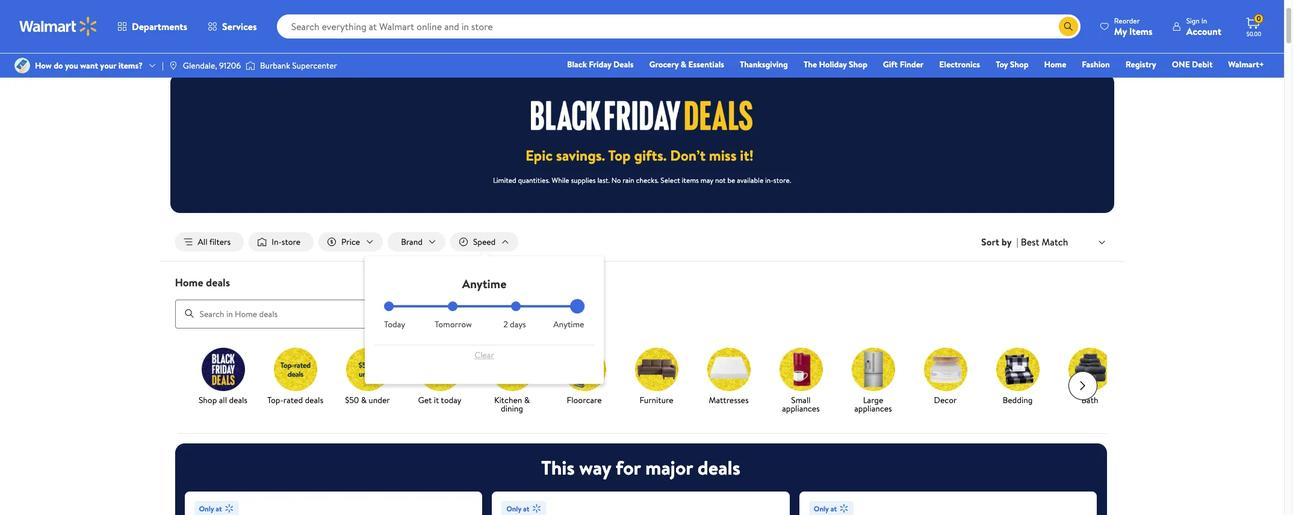 Task type: locate. For each thing, give the bounding box(es) containing it.
in-store
[[272, 236, 301, 248]]

in-
[[272, 236, 282, 248]]

0 horizontal spatial appliances
[[782, 403, 820, 415]]

sort and filter section element
[[160, 223, 1124, 261]]

today
[[384, 319, 405, 331]]

not
[[715, 175, 726, 185]]

1 horizontal spatial only at
[[507, 504, 530, 514]]

& right $50
[[361, 394, 367, 406]]

home inside home link
[[1045, 58, 1067, 70]]

3 at from the left
[[831, 504, 837, 514]]

mattresses image
[[707, 348, 751, 391]]

store
[[282, 236, 301, 248]]

& for essentials
[[681, 58, 687, 70]]

1 vertical spatial anytime
[[554, 319, 584, 331]]

large
[[863, 394, 884, 406]]

holiday
[[819, 58, 847, 70]]

anytime up "how fast do you want your order?" option group
[[462, 276, 507, 292]]

shop all deals link
[[192, 348, 254, 407]]

 image left how
[[14, 58, 30, 73]]

0 horizontal spatial only
[[199, 504, 214, 514]]

decor
[[934, 394, 957, 406]]

fashion link
[[1077, 58, 1116, 71]]

furniture image
[[635, 348, 678, 391]]

0 horizontal spatial  image
[[14, 58, 30, 73]]

be
[[728, 175, 735, 185]]

home link
[[1039, 58, 1072, 71]]

all inside button
[[198, 236, 207, 248]]

$50 & under
[[345, 394, 390, 406]]

0 vertical spatial all
[[175, 8, 185, 20]]

at
[[216, 504, 222, 514], [523, 504, 530, 514], [831, 504, 837, 514]]

thanksgiving link
[[735, 58, 794, 71]]

 image left the glendale,
[[169, 61, 178, 70]]

burbank
[[260, 60, 290, 72]]

toy shop
[[996, 58, 1029, 70]]

one debit link
[[1167, 58, 1218, 71]]

get
[[418, 394, 432, 406]]

only at
[[199, 504, 222, 514], [507, 504, 530, 514], [814, 504, 837, 514]]

home down clear search field text 'image'
[[1045, 58, 1067, 70]]

your
[[100, 60, 116, 72]]

0 horizontal spatial only at
[[199, 504, 222, 514]]

deals right rated
[[305, 394, 323, 406]]

1 horizontal spatial only
[[507, 504, 522, 514]]

0 vertical spatial anytime
[[462, 276, 507, 292]]

$50 & under image
[[346, 348, 389, 391]]

decor link
[[914, 348, 977, 407]]

None range field
[[384, 305, 585, 308]]

1 horizontal spatial anytime
[[554, 319, 584, 331]]

gift
[[883, 58, 898, 70]]

get it today link
[[409, 348, 471, 407]]

all
[[175, 8, 185, 20], [198, 236, 207, 248]]

1 only at from the left
[[199, 504, 222, 514]]

shop left the all
[[199, 394, 217, 406]]

walmart image
[[19, 17, 98, 36]]

1 horizontal spatial at
[[523, 504, 530, 514]]

| right the items?
[[162, 60, 164, 72]]

clear button
[[384, 346, 585, 365]]

glendale,
[[183, 60, 217, 72]]

how
[[35, 60, 52, 72]]

sign
[[1187, 15, 1200, 26]]

& right grocery
[[681, 58, 687, 70]]

want
[[80, 60, 98, 72]]

shop all deals
[[199, 394, 248, 406]]

shop right holiday on the right of page
[[849, 58, 868, 70]]

sort by |
[[982, 235, 1019, 249]]

anytime
[[462, 276, 507, 292], [554, 319, 584, 331]]

2 appliances from the left
[[855, 403, 892, 415]]

2 horizontal spatial only at
[[814, 504, 837, 514]]

how do you want your items?
[[35, 60, 143, 72]]

kitchen & dining image
[[490, 348, 534, 391]]

all left filters
[[198, 236, 207, 248]]

home for home
[[1045, 58, 1067, 70]]

1 horizontal spatial home
[[1045, 58, 1067, 70]]

the
[[804, 58, 817, 70]]

 image for glendale, 91206
[[169, 61, 178, 70]]

toy
[[996, 58, 1008, 70]]

1 vertical spatial home
[[175, 275, 203, 290]]

deals
[[614, 58, 634, 70]]

deals down filters
[[206, 275, 230, 290]]

Search in Home deals search field
[[175, 300, 539, 329]]

2 horizontal spatial at
[[831, 504, 837, 514]]

Tomorrow radio
[[448, 302, 457, 311]]

top-rated deals link
[[264, 348, 327, 407]]

0 horizontal spatial home
[[175, 275, 203, 290]]

clear
[[475, 349, 494, 361]]

2 horizontal spatial only
[[814, 504, 829, 514]]

None radio
[[511, 302, 521, 311]]

Today radio
[[384, 302, 394, 311]]

bedding
[[1003, 394, 1033, 406]]

1 horizontal spatial &
[[524, 394, 530, 406]]

home
[[187, 8, 207, 20]]

reorder my items
[[1115, 15, 1153, 38]]

2 only at from the left
[[507, 504, 530, 514]]

all filters
[[198, 236, 231, 248]]

under
[[369, 394, 390, 406]]

best match button
[[1019, 234, 1110, 250]]

|
[[162, 60, 164, 72], [1017, 235, 1019, 249]]

in-
[[765, 175, 774, 185]]

home up search image
[[175, 275, 203, 290]]

0 vertical spatial |
[[162, 60, 164, 72]]

| inside the sort and filter section element
[[1017, 235, 1019, 249]]

my
[[1115, 24, 1127, 38]]

price button
[[319, 232, 383, 252]]

supercenter
[[292, 60, 337, 72]]

&
[[681, 58, 687, 70], [361, 394, 367, 406], [524, 394, 530, 406]]

0 horizontal spatial &
[[361, 394, 367, 406]]

appliances down large appliances image at the right bottom of page
[[855, 403, 892, 415]]

best
[[1021, 235, 1040, 249]]

all left home
[[175, 8, 185, 20]]

sign in account
[[1187, 15, 1222, 38]]

0 horizontal spatial shop
[[199, 394, 217, 406]]

fashion
[[1082, 58, 1110, 70]]

the holiday shop link
[[798, 58, 873, 71]]

0 horizontal spatial at
[[216, 504, 222, 514]]

1 horizontal spatial appliances
[[855, 403, 892, 415]]

appliances for large
[[855, 403, 892, 415]]

price
[[341, 236, 360, 248]]

Anytime radio
[[575, 302, 585, 311]]

$50
[[345, 394, 359, 406]]

get it today image
[[418, 348, 462, 391]]

appliances
[[782, 403, 820, 415], [855, 403, 892, 415]]

limited
[[493, 175, 516, 185]]

floorcare image
[[563, 348, 606, 391]]

0 horizontal spatial all
[[175, 8, 185, 20]]

home inside home deals 'search field'
[[175, 275, 203, 290]]

0 vertical spatial home
[[1045, 58, 1067, 70]]

2 horizontal spatial &
[[681, 58, 687, 70]]

1 horizontal spatial  image
[[169, 61, 178, 70]]

bedding image
[[996, 348, 1040, 391]]

 image
[[246, 60, 255, 72]]

way
[[579, 454, 611, 481]]

shop right the toy
[[1010, 58, 1029, 70]]

| right the by
[[1017, 235, 1019, 249]]

 image
[[14, 58, 30, 73], [169, 61, 178, 70]]

1 vertical spatial all
[[198, 236, 207, 248]]

0 horizontal spatial |
[[162, 60, 164, 72]]

it
[[434, 394, 439, 406]]

1 horizontal spatial |
[[1017, 235, 1019, 249]]

it!
[[740, 145, 754, 166]]

& right the dining on the left bottom of page
[[524, 394, 530, 406]]

don't
[[670, 145, 706, 166]]

appliances down the small appliances image
[[782, 403, 820, 415]]

anytime inside "how fast do you want your order?" option group
[[554, 319, 584, 331]]

electronics
[[940, 58, 980, 70]]

Search search field
[[277, 14, 1081, 39]]

1 appliances from the left
[[782, 403, 820, 415]]

filters
[[209, 236, 231, 248]]

1 horizontal spatial all
[[198, 236, 207, 248]]

match
[[1042, 235, 1069, 249]]

furniture link
[[625, 348, 688, 407]]

bath link
[[1059, 348, 1122, 407]]

1 vertical spatial |
[[1017, 235, 1019, 249]]

shop
[[849, 58, 868, 70], [1010, 58, 1029, 70], [199, 394, 217, 406]]

all home
[[175, 8, 207, 20]]

available
[[737, 175, 764, 185]]

deals
[[206, 275, 230, 290], [229, 394, 248, 406], [305, 394, 323, 406], [698, 454, 741, 481]]

& inside kitchen & dining
[[524, 394, 530, 406]]

walmart black friday deals for days image
[[531, 101, 753, 131]]

anytime down anytime option
[[554, 319, 584, 331]]

friday
[[589, 58, 612, 70]]



Task type: describe. For each thing, give the bounding box(es) containing it.
kitchen & dining link
[[481, 348, 543, 415]]

while
[[552, 175, 569, 185]]

large appliances image
[[852, 348, 895, 391]]

2 at from the left
[[523, 504, 530, 514]]

may
[[701, 175, 714, 185]]

none radio inside "how fast do you want your order?" option group
[[511, 302, 521, 311]]

kitchen & dining
[[494, 394, 530, 415]]

2
[[504, 319, 508, 331]]

walmart+ link
[[1223, 58, 1270, 71]]

top-rated deals
[[267, 394, 323, 406]]

deals right major
[[698, 454, 741, 481]]

debit
[[1192, 58, 1213, 70]]

get it today
[[418, 394, 462, 406]]

appliances for small
[[782, 403, 820, 415]]

$0.00
[[1247, 30, 1262, 38]]

3 only from the left
[[814, 504, 829, 514]]

major
[[645, 454, 693, 481]]

0
[[1257, 13, 1261, 24]]

Home deals search field
[[160, 275, 1124, 329]]

1 only from the left
[[199, 504, 214, 514]]

gift finder
[[883, 58, 924, 70]]

services button
[[198, 12, 267, 41]]

furniture
[[640, 394, 674, 406]]

best match
[[1021, 235, 1069, 249]]

1 at from the left
[[216, 504, 222, 514]]

small appliances link
[[770, 348, 833, 415]]

services
[[222, 20, 257, 33]]

top-rated deals image
[[274, 348, 317, 391]]

floorcare
[[567, 394, 602, 406]]

savings.
[[556, 145, 605, 166]]

one
[[1172, 58, 1190, 70]]

2 only from the left
[[507, 504, 522, 514]]

search image
[[185, 309, 194, 319]]

registry
[[1126, 58, 1157, 70]]

bath
[[1082, 394, 1099, 406]]

speed button
[[450, 232, 519, 252]]

essentials
[[689, 58, 724, 70]]

miss
[[709, 145, 737, 166]]

departments button
[[107, 12, 198, 41]]

speed
[[473, 236, 496, 248]]

gifts.
[[634, 145, 667, 166]]

 image for how do you want your items?
[[14, 58, 30, 73]]

home for home deals
[[175, 275, 203, 290]]

decor image
[[924, 348, 967, 391]]

brand
[[401, 236, 423, 248]]

grocery & essentials link
[[644, 58, 730, 71]]

Walmart Site-Wide search field
[[277, 14, 1081, 39]]

small appliances
[[782, 394, 820, 415]]

& for dining
[[524, 394, 530, 406]]

shop all deals image
[[201, 348, 245, 391]]

2 horizontal spatial shop
[[1010, 58, 1029, 70]]

large appliances link
[[842, 348, 905, 415]]

kitchen
[[494, 394, 522, 406]]

black friday deals
[[567, 58, 634, 70]]

bath image
[[1069, 348, 1112, 391]]

one debit
[[1172, 58, 1213, 70]]

items?
[[118, 60, 143, 72]]

supplies
[[571, 175, 596, 185]]

0 horizontal spatial anytime
[[462, 276, 507, 292]]

thanksgiving
[[740, 58, 788, 70]]

no
[[612, 175, 621, 185]]

all for all home
[[175, 8, 185, 20]]

small appliances image
[[780, 348, 823, 391]]

large appliances
[[855, 394, 892, 415]]

deals right the all
[[229, 394, 248, 406]]

clear search field text image
[[1045, 21, 1054, 31]]

how fast do you want your order? option group
[[384, 302, 585, 331]]

by
[[1002, 235, 1012, 249]]

checks.
[[636, 175, 659, 185]]

all for all filters
[[198, 236, 207, 248]]

walmart+
[[1229, 58, 1265, 70]]

top
[[608, 145, 631, 166]]

$50 & under link
[[336, 348, 399, 407]]

tomorrow
[[435, 319, 472, 331]]

burbank supercenter
[[260, 60, 337, 72]]

for
[[616, 454, 641, 481]]

rain
[[623, 175, 635, 185]]

finder
[[900, 58, 924, 70]]

search icon image
[[1064, 22, 1074, 31]]

2 days
[[504, 319, 526, 331]]

last.
[[598, 175, 610, 185]]

floorcare link
[[553, 348, 616, 407]]

home deals
[[175, 275, 230, 290]]

glendale, 91206
[[183, 60, 241, 72]]

1 horizontal spatial shop
[[849, 58, 868, 70]]

all
[[219, 394, 227, 406]]

black friday deals link
[[562, 58, 639, 71]]

91206
[[219, 60, 241, 72]]

gift finder link
[[878, 58, 929, 71]]

all filters button
[[175, 232, 244, 252]]

deals inside 'search field'
[[206, 275, 230, 290]]

items
[[1130, 24, 1153, 38]]

next slide for chipmodulewithimages list image
[[1069, 371, 1097, 400]]

this
[[541, 454, 575, 481]]

items
[[682, 175, 699, 185]]

days
[[510, 319, 526, 331]]

mattresses link
[[698, 348, 760, 407]]

quantities.
[[518, 175, 550, 185]]

bedding link
[[987, 348, 1049, 407]]

& for under
[[361, 394, 367, 406]]

limited quantities. while supplies last. no rain checks. select items may not be available in-store.
[[493, 175, 791, 185]]

3 only at from the left
[[814, 504, 837, 514]]

registry link
[[1120, 58, 1162, 71]]

small
[[791, 394, 811, 406]]



Task type: vqa. For each thing, say whether or not it's contained in the screenshot.
the 'Top'
yes



